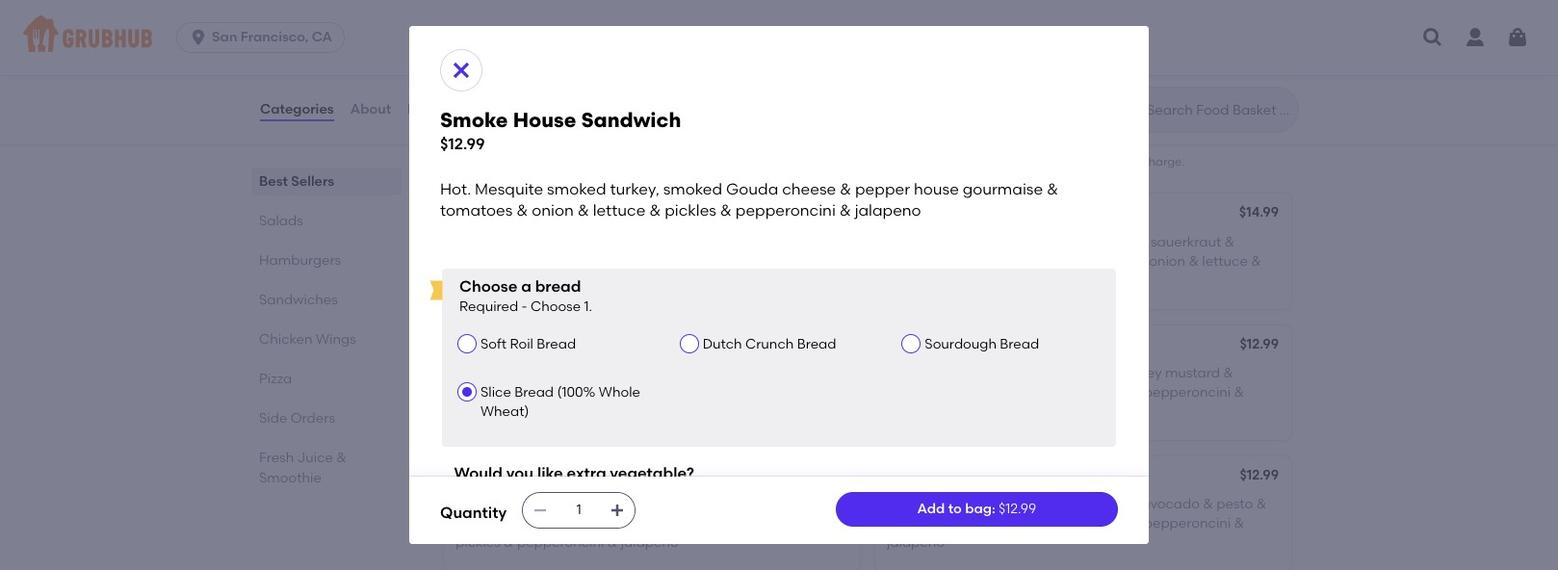 Task type: vqa. For each thing, say whether or not it's contained in the screenshot.
lettuce
yes



Task type: locate. For each thing, give the bounding box(es) containing it.
side
[[259, 410, 287, 427]]

hot. inside the hot. chipotle chicken, chipotle gouda cheese, fiery chipotle gourmaise, & tomatoes & onion & lettuce & pickles & pepperoncini & jalapeno
[[456, 234, 483, 250]]

0 vertical spatial pepper
[[856, 180, 911, 198]]

cracked pepper mill turkey, provolone, avocado & pesto & tomatoes & onion & lettuce & pickles & pepperoncini & jalapeno
[[887, 496, 1267, 552]]

turkey, down vegetable?
[[604, 496, 647, 512]]

pepperoncini down avocado
[[1144, 516, 1232, 532]]

1 honey from the left
[[931, 365, 971, 381]]

hot. for pastrami reuben sandwich
[[887, 234, 914, 250]]

pepperoncini right pickles,
[[696, 155, 770, 169]]

1 vertical spatial sandwiches
[[259, 292, 338, 308]]

fries
[[945, 155, 968, 169]]

tomatoes right gourmaise,
[[602, 253, 665, 270]]

hamburgers
[[259, 252, 341, 269]]

1 vertical spatial thousand
[[887, 253, 953, 270]]

for
[[1047, 155, 1062, 169]]

0 horizontal spatial swiss
[[1021, 365, 1056, 381]]

jalapeno inside hot. hot pastrami, melted swiss cheese, sauerkraut & thousand island dressing & tomatoes & onion & lettuce & pickles & pepperoncini & jalapeno
[[1053, 273, 1111, 289]]

sandwich up melted
[[1004, 207, 1069, 223]]

0 vertical spatial thousand
[[663, 42, 728, 58]]

1 horizontal spatial cheese,
[[1098, 234, 1148, 250]]

jalapeno right bread
[[621, 273, 679, 289]]

sandwich up chicken,
[[543, 207, 609, 223]]

reuben
[[950, 207, 1001, 223]]

smoked down vegetable?
[[650, 496, 701, 512]]

hot. down comes
[[440, 180, 471, 198]]

0 horizontal spatial gourmaise
[[549, 516, 619, 532]]

pepperoncini down mustard
[[1144, 385, 1232, 401]]

dressing
[[998, 253, 1053, 270]]

0 vertical spatial onion,
[[567, 42, 607, 58]]

pepperoncini inside the hot. chipotle chicken, chipotle gouda cheese, fiery chipotle gourmaise, & tomatoes & onion & lettuce & pickles & pepperoncini & jalapeno
[[517, 273, 605, 289]]

pickles inside the cracked pepper mill turkey, provolone, avocado & pesto & tomatoes & onion & lettuce & pickles & pepperoncini & jalapeno
[[1083, 516, 1128, 532]]

gourmaise down extra
[[549, 516, 619, 532]]

mushroom,
[[456, 365, 528, 381]]

honey down honeybee sandwich
[[931, 365, 971, 381]]

thousand
[[663, 42, 728, 58], [887, 253, 953, 270]]

0 vertical spatial gouda
[[726, 180, 779, 198]]

1 vertical spatial $14.99
[[808, 336, 848, 352]]

choose up required
[[460, 277, 518, 295]]

with right comes
[[483, 155, 506, 169]]

hot
[[918, 234, 941, 250]]

sandwiches inside the sandwiches comes with tomatoes, onion, lettuce, pickles, pepperoncini & jalapeno. extra vegetable or fries are available for an additional charge.
[[440, 128, 563, 152]]

0 horizontal spatial chicken
[[259, 331, 313, 348]]

crunch
[[746, 337, 794, 353]]

turkey, inside 'maple honey turkey, swiss cheese & honey mustard & tomatoes & onion & lettuce & pickles & pepperoncini & jalapeno'
[[975, 365, 1018, 381]]

0 vertical spatial chipotle
[[456, 207, 513, 223]]

bread down pell
[[515, 384, 554, 401]]

chicken,
[[545, 234, 599, 250]]

svg image down smoke house sandwich
[[533, 503, 548, 518]]

tomatoes down maple
[[887, 385, 950, 401]]

pickles inside hot. hot pastrami, melted swiss cheese, sauerkraut & thousand island dressing & tomatoes & onion & lettuce & pickles & pepperoncini & jalapeno
[[887, 273, 932, 289]]

0 vertical spatial house
[[513, 108, 577, 132]]

hot. for smoke house sandwich
[[456, 496, 483, 512]]

1 vertical spatial choose
[[531, 299, 581, 315]]

maple
[[887, 365, 928, 381]]

hot. mesquite smoked turkey, smoked gouda cheese & pepper house gourmaise & tomatoes & onion & lettuce & pickles & pepperoncini & jalapeno up fiery
[[440, 180, 1063, 220]]

smoothie
[[259, 470, 322, 487]]

$12.99 inside smoke house sandwich $12.99
[[440, 135, 485, 153]]

vegetable
[[871, 155, 928, 169]]

1 horizontal spatial choose
[[531, 299, 581, 315]]

sandwich up pickles,
[[581, 108, 681, 132]]

tomatoes down comes
[[440, 201, 513, 220]]

like
[[538, 465, 563, 483]]

smoke house sandwich $12.99
[[440, 108, 681, 153]]

0 vertical spatial chicken
[[456, 14, 510, 31]]

1 vertical spatial house
[[507, 516, 546, 532]]

cheese, left fiery
[[708, 234, 758, 250]]

san francisco, ca button
[[176, 22, 353, 53]]

0 vertical spatial mesquite
[[475, 180, 544, 198]]

with inside the sandwiches comes with tomatoes, onion, lettuce, pickles, pepperoncini & jalapeno. extra vegetable or fries are available for an additional charge.
[[483, 155, 506, 169]]

pepperoncini down island
[[949, 273, 1036, 289]]

0 horizontal spatial pepper
[[456, 516, 504, 532]]

hot.
[[440, 180, 471, 198], [456, 234, 483, 250], [887, 234, 914, 250], [456, 496, 483, 512]]

onion, inside mushroom, pell pepper, onion, mozzarella cheese & mayonnaise, comes with fries.
[[612, 365, 652, 381]]

1 horizontal spatial honey
[[1122, 365, 1162, 381]]

0 vertical spatial hot. mesquite smoked turkey, smoked gouda cheese & pepper house gourmaise & tomatoes & onion & lettuce & pickles & pepperoncini & jalapeno
[[440, 180, 1063, 220]]

bread
[[537, 337, 576, 353], [797, 337, 837, 353], [1000, 337, 1040, 353], [515, 384, 554, 401]]

2 horizontal spatial svg image
[[610, 503, 626, 518]]

pepper down california turkey sandwich
[[947, 496, 995, 512]]

house
[[914, 180, 959, 198], [507, 516, 546, 532]]

cheese, inside hot. hot pastrami, melted swiss cheese, sauerkraut & thousand island dressing & tomatoes & onion & lettuce & pickles & pepperoncini & jalapeno
[[1098, 234, 1148, 250]]

hot. inside hot. hot pastrami, melted swiss cheese, sauerkraut & thousand island dressing & tomatoes & onion & lettuce & pickles & pepperoncini & jalapeno
[[887, 234, 914, 250]]

california
[[887, 469, 953, 485]]

hot. mesquite smoked turkey, smoked gouda cheese & pepper house gourmaise & tomatoes & onion & lettuce & pickles & pepperoncini & jalapeno
[[440, 180, 1063, 220], [456, 496, 828, 552]]

smoke inside smoke house sandwich $12.99
[[440, 108, 508, 132]]

& inside fresh juice & smoothie
[[337, 450, 347, 466]]

0 horizontal spatial $14.99
[[808, 336, 848, 352]]

cheese, inside the hot. chipotle chicken, chipotle gouda cheese, fiery chipotle gourmaise, & tomatoes & onion & lettuce & pickles & pepperoncini & jalapeno
[[708, 234, 758, 250]]

chicken up pizza
[[259, 331, 313, 348]]

chicken up cheese,
[[456, 14, 510, 31]]

1 vertical spatial chipotle
[[486, 234, 542, 250]]

pepper down would
[[456, 516, 504, 532]]

gouda
[[726, 180, 779, 198], [659, 234, 705, 250], [705, 496, 750, 512]]

chicken for chicken burger
[[456, 14, 510, 31]]

& inside the sandwiches comes with tomatoes, onion, lettuce, pickles, pepperoncini & jalapeno. extra vegetable or fries are available for an additional charge.
[[773, 155, 782, 169]]

turkey, inside the cracked pepper mill turkey, provolone, avocado & pesto & tomatoes & onion & lettuce & pickles & pepperoncini & jalapeno
[[1024, 496, 1067, 512]]

cheese, left sauerkraut
[[1098, 234, 1148, 250]]

0 vertical spatial house
[[914, 180, 959, 198]]

sourdough
[[925, 337, 997, 353]]

smoke up quantity
[[456, 469, 500, 485]]

gourmaise down available
[[963, 180, 1044, 198]]

tomato,
[[512, 42, 564, 58]]

sandwiches
[[440, 128, 563, 152], [259, 292, 338, 308]]

tomatoes down cracked
[[887, 516, 950, 532]]

svg image
[[1422, 26, 1445, 49], [1507, 26, 1530, 49], [450, 59, 473, 82]]

jalapeno down add
[[887, 535, 945, 552]]

cheesesteak
[[494, 338, 580, 354]]

cheese
[[782, 180, 836, 198], [729, 365, 776, 381], [1059, 365, 1106, 381], [753, 496, 800, 512]]

lettuce, inside the sandwiches comes with tomatoes, onion, lettuce, pickles, pepperoncini & jalapeno. extra vegetable or fries are available for an additional charge.
[[606, 155, 648, 169]]

lettuce inside the cracked pepper mill turkey, provolone, avocado & pesto & tomatoes & onion & lettuce & pickles & pepperoncini & jalapeno
[[1020, 516, 1066, 532]]

onion inside the cracked pepper mill turkey, provolone, avocado & pesto & tomatoes & onion & lettuce & pickles & pepperoncini & jalapeno
[[967, 516, 1004, 532]]

-
[[522, 299, 528, 315]]

tomatoes right dressing in the top of the page
[[1070, 253, 1133, 270]]

1 vertical spatial lettuce,
[[606, 155, 648, 169]]

pepperoncini down gourmaise,
[[517, 273, 605, 289]]

pepperoncini inside 'maple honey turkey, swiss cheese & honey mustard & tomatoes & onion & lettuce & pickles & pepperoncini & jalapeno'
[[1144, 385, 1232, 401]]

$14.99 for hot. hot pastrami, melted swiss cheese, sauerkraut & thousand island dressing & tomatoes & onion & lettuce & pickles & pepperoncini & jalapeno
[[1240, 205, 1279, 221]]

jalapeno down maple
[[887, 404, 945, 420]]

onion, right tomato,
[[567, 42, 607, 58]]

sandwiches comes with tomatoes, onion, lettuce, pickles, pepperoncini & jalapeno. extra vegetable or fries are available for an additional charge.
[[440, 128, 1185, 169]]

sandwich up mill
[[1002, 469, 1068, 485]]

onion, down smoke house sandwich $12.99
[[569, 155, 603, 169]]

0 vertical spatial $14.99
[[1240, 205, 1279, 221]]

2 honey from the left
[[1122, 365, 1162, 381]]

honey left mustard
[[1122, 365, 1162, 381]]

sandwich inside smoke house sandwich $12.99
[[581, 108, 681, 132]]

2 vertical spatial gouda
[[705, 496, 750, 512]]

1 vertical spatial with
[[590, 385, 617, 401]]

1 cheese, from the left
[[708, 234, 758, 250]]

sandwich up the input item quantity number field on the bottom
[[548, 469, 614, 485]]

gourmaise
[[963, 180, 1044, 198], [549, 516, 619, 532]]

philly
[[456, 338, 491, 354]]

smoke house sandwich
[[456, 469, 614, 485]]

$14.99
[[1240, 205, 1279, 221], [808, 336, 848, 352]]

$12.99
[[440, 135, 485, 153], [809, 205, 848, 221], [1240, 336, 1279, 352], [809, 467, 848, 483], [1240, 467, 1279, 483], [999, 501, 1037, 517]]

1 vertical spatial gouda
[[659, 234, 705, 250]]

0 horizontal spatial sandwiches
[[259, 292, 338, 308]]

sandwich
[[581, 108, 681, 132], [543, 207, 609, 223], [1004, 207, 1069, 223], [958, 338, 1023, 354], [548, 469, 614, 485], [1002, 469, 1068, 485]]

gouda inside the hot. chipotle chicken, chipotle gouda cheese, fiery chipotle gourmaise, & tomatoes & onion & lettuce & pickles & pepperoncini & jalapeno
[[659, 234, 705, 250]]

tomatoes down vegetable?
[[636, 516, 699, 532]]

onion, up fries.
[[612, 365, 652, 381]]

1 horizontal spatial thousand
[[887, 253, 953, 270]]

swiss right melted
[[1060, 234, 1094, 250]]

0 vertical spatial swiss
[[1060, 234, 1094, 250]]

house up tomatoes,
[[513, 108, 577, 132]]

2 vertical spatial pepper
[[456, 516, 504, 532]]

1 vertical spatial pepper
[[947, 496, 995, 512]]

1 vertical spatial swiss
[[1021, 365, 1056, 381]]

categories
[[260, 101, 334, 117]]

1 vertical spatial mesquite
[[486, 496, 546, 512]]

2 vertical spatial onion,
[[612, 365, 652, 381]]

chipotle up required
[[456, 253, 509, 270]]

1 horizontal spatial $14.99
[[1240, 205, 1279, 221]]

0 horizontal spatial cheese,
[[708, 234, 758, 250]]

1 horizontal spatial house
[[914, 180, 959, 198]]

2 horizontal spatial pepper
[[947, 496, 995, 512]]

roil
[[510, 337, 534, 353]]

1 vertical spatial gourmaise
[[549, 516, 619, 532]]

sandwiches for sandwiches comes with tomatoes, onion, lettuce, pickles, pepperoncini & jalapeno. extra vegetable or fries are available for an additional charge.
[[440, 128, 563, 152]]

smoked down would you like extra vegetable?
[[549, 496, 600, 512]]

house down or
[[914, 180, 959, 198]]

thousand left island.
[[663, 42, 728, 58]]

cheese inside 'maple honey turkey, swiss cheese & honey mustard & tomatoes & onion & lettuce & pickles & pepperoncini & jalapeno'
[[1059, 365, 1106, 381]]

choose down bread
[[531, 299, 581, 315]]

house right would
[[503, 469, 545, 485]]

swiss inside hot. hot pastrami, melted swiss cheese, sauerkraut & thousand island dressing & tomatoes & onion & lettuce & pickles & pepperoncini & jalapeno
[[1060, 234, 1094, 250]]

mesquite down you
[[486, 496, 546, 512]]

pepper down "vegetable"
[[856, 180, 911, 198]]

pepperoncini inside the sandwiches comes with tomatoes, onion, lettuce, pickles, pepperoncini & jalapeno. extra vegetable or fries are available for an additional charge.
[[696, 155, 770, 169]]

0 horizontal spatial honey
[[931, 365, 971, 381]]

1 vertical spatial house
[[503, 469, 545, 485]]

turkey, right mill
[[1024, 496, 1067, 512]]

jalapeno inside the cracked pepper mill turkey, provolone, avocado & pesto & tomatoes & onion & lettuce & pickles & pepperoncini & jalapeno
[[887, 535, 945, 552]]

0 horizontal spatial with
[[483, 155, 506, 169]]

$12.99 for maple honey turkey, swiss cheese & honey mustard & tomatoes & onion & lettuce & pickles & pepperoncini & jalapeno
[[1240, 336, 1279, 352]]

tomatoes inside the hot. chipotle chicken, chipotle gouda cheese, fiery chipotle gourmaise, & tomatoes & onion & lettuce & pickles & pepperoncini & jalapeno
[[602, 253, 665, 270]]

chicken
[[456, 14, 510, 31], [259, 331, 313, 348]]

0 horizontal spatial svg image
[[450, 59, 473, 82]]

0 horizontal spatial chipotle
[[456, 253, 509, 270]]

honey
[[931, 365, 971, 381], [1122, 365, 1162, 381]]

tomatoes
[[440, 201, 513, 220], [602, 253, 665, 270], [1070, 253, 1133, 270], [887, 385, 950, 401], [636, 516, 699, 532], [887, 516, 950, 532]]

1 vertical spatial smoke
[[456, 469, 500, 485]]

onion
[[532, 201, 574, 220], [682, 253, 718, 270], [1150, 253, 1186, 270], [967, 385, 1004, 401], [715, 516, 752, 532], [967, 516, 1004, 532]]

best
[[259, 173, 288, 190]]

turkey,
[[610, 180, 660, 198], [975, 365, 1018, 381], [604, 496, 647, 512], [1024, 496, 1067, 512]]

with down pepper,
[[590, 385, 617, 401]]

pepperoncini up fiery
[[736, 201, 836, 220]]

lettuce,
[[611, 42, 660, 58], [606, 155, 648, 169]]

lettuce inside 'maple honey turkey, swiss cheese & honey mustard & tomatoes & onion & lettuce & pickles & pepperoncini & jalapeno'
[[1020, 385, 1066, 401]]

house down smoke house sandwich
[[507, 516, 546, 532]]

house
[[513, 108, 577, 132], [503, 469, 545, 485]]

1 horizontal spatial swiss
[[1060, 234, 1094, 250]]

0 vertical spatial with
[[483, 155, 506, 169]]

sandwiches down hamburgers
[[259, 292, 338, 308]]

0 vertical spatial gourmaise
[[963, 180, 1044, 198]]

hot. up required
[[456, 234, 483, 250]]

chipotle right chicken,
[[603, 234, 656, 250]]

pepper inside the cracked pepper mill turkey, provolone, avocado & pesto & tomatoes & onion & lettuce & pickles & pepperoncini & jalapeno
[[947, 496, 995, 512]]

cheese, for tomatoes
[[1098, 234, 1148, 250]]

svg image
[[189, 28, 208, 47], [533, 503, 548, 518], [610, 503, 626, 518]]

choose
[[460, 277, 518, 295], [531, 299, 581, 315]]

gourmaise,
[[512, 253, 586, 270]]

0 vertical spatial chipotle
[[603, 234, 656, 250]]

house inside smoke house sandwich $12.99
[[513, 108, 577, 132]]

1 horizontal spatial sandwiches
[[440, 128, 563, 152]]

charge.
[[1142, 155, 1185, 169]]

sellers
[[291, 173, 334, 190]]

chipotle left trio
[[456, 207, 513, 223]]

0 horizontal spatial svg image
[[189, 28, 208, 47]]

1 horizontal spatial pepper
[[856, 180, 911, 198]]

reviews button
[[407, 75, 462, 145]]

svg image left san at the left of page
[[189, 28, 208, 47]]

0 vertical spatial smoke
[[440, 108, 508, 132]]

hot. for chipotle trio sandwich
[[456, 234, 483, 250]]

1 vertical spatial onion,
[[569, 155, 603, 169]]

0 horizontal spatial choose
[[460, 277, 518, 295]]

pepperoncini
[[696, 155, 770, 169], [736, 201, 836, 220], [517, 273, 605, 289], [949, 273, 1036, 289], [1144, 385, 1232, 401], [1144, 516, 1232, 532], [517, 535, 605, 552]]

1 horizontal spatial with
[[590, 385, 617, 401]]

trio
[[516, 207, 540, 223]]

thousand down hot
[[887, 253, 953, 270]]

1 vertical spatial chicken
[[259, 331, 313, 348]]

$12.99 for hot. chipotle chicken, chipotle gouda cheese, fiery chipotle gourmaise, & tomatoes & onion & lettuce & pickles & pepperoncini & jalapeno
[[809, 205, 848, 221]]

hot. down would
[[456, 496, 483, 512]]

chipotle down trio
[[486, 234, 542, 250]]

pickles
[[665, 201, 717, 220], [456, 273, 501, 289], [887, 273, 932, 289], [1083, 385, 1128, 401], [1083, 516, 1128, 532], [456, 535, 501, 552]]

2 cheese, from the left
[[1098, 234, 1148, 250]]

a
[[521, 277, 532, 295]]

hot. hot pastrami, melted swiss cheese, sauerkraut & thousand island dressing & tomatoes & onion & lettuce & pickles & pepperoncini & jalapeno
[[887, 234, 1262, 289]]

smoke
[[440, 108, 508, 132], [456, 469, 500, 485]]

1 horizontal spatial chicken
[[456, 14, 510, 31]]

svg image right the input item quantity number field on the bottom
[[610, 503, 626, 518]]

avocado
[[1142, 496, 1200, 512]]

fresh
[[259, 450, 294, 466]]

mesquite up trio
[[475, 180, 544, 198]]

jalapeno down dressing in the top of the page
[[1053, 273, 1111, 289]]

soft
[[481, 337, 507, 353]]

chipotle
[[603, 234, 656, 250], [456, 253, 509, 270]]

san
[[212, 29, 237, 45]]

tomatoes inside 'maple honey turkey, swiss cheese & honey mustard & tomatoes & onion & lettuce & pickles & pepperoncini & jalapeno'
[[887, 385, 950, 401]]

hot. chipotle chicken, chipotle gouda cheese, fiery chipotle gourmaise, & tomatoes & onion & lettuce & pickles & pepperoncini & jalapeno
[[456, 234, 794, 289]]

turkey, down sourdough bread
[[975, 365, 1018, 381]]

pesto
[[1217, 496, 1254, 512]]

chicken burger
[[456, 14, 558, 31]]

hot. left hot
[[887, 234, 914, 250]]

sandwiches up tomatoes,
[[440, 128, 563, 152]]

bag:
[[966, 501, 996, 517]]

hot. mesquite smoked turkey, smoked gouda cheese & pepper house gourmaise & tomatoes & onion & lettuce & pickles & pepperoncini & jalapeno down vegetable?
[[456, 496, 828, 552]]

0 vertical spatial sandwiches
[[440, 128, 563, 152]]

smoke up comes
[[440, 108, 508, 132]]

swiss down sourdough bread
[[1021, 365, 1056, 381]]

with inside mushroom, pell pepper, onion, mozzarella cheese & mayonnaise, comes with fries.
[[590, 385, 617, 401]]



Task type: describe. For each thing, give the bounding box(es) containing it.
chipotle trio sandwich
[[456, 207, 609, 223]]

about button
[[349, 75, 392, 145]]

mayonnaise,
[[456, 385, 539, 401]]

pepper,
[[558, 365, 609, 381]]

pickles,
[[651, 155, 693, 169]]

bread
[[535, 277, 581, 295]]

add to bag: $12.99
[[918, 501, 1037, 517]]

onion inside the hot. chipotle chicken, chipotle gouda cheese, fiery chipotle gourmaise, & tomatoes & onion & lettuce & pickles & pepperoncini & jalapeno
[[682, 253, 718, 270]]

onion inside hot. hot pastrami, melted swiss cheese, sauerkraut & thousand island dressing & tomatoes & onion & lettuce & pickles & pepperoncini & jalapeno
[[1150, 253, 1186, 270]]

vegetable?
[[610, 465, 695, 483]]

san francisco, ca
[[212, 29, 332, 45]]

mozzarella
[[655, 365, 726, 381]]

pepperoncini inside hot. hot pastrami, melted swiss cheese, sauerkraut & thousand island dressing & tomatoes & onion & lettuce & pickles & pepperoncini & jalapeno
[[949, 273, 1036, 289]]

cheese inside mushroom, pell pepper, onion, mozzarella cheese & mayonnaise, comes with fries.
[[729, 365, 776, 381]]

dutch crunch bread
[[703, 337, 837, 353]]

jalapeno inside 'maple honey turkey, swiss cheese & honey mustard & tomatoes & onion & lettuce & pickles & pepperoncini & jalapeno'
[[887, 404, 945, 420]]

quantity
[[440, 504, 507, 523]]

lettuce inside hot. hot pastrami, melted swiss cheese, sauerkraut & thousand island dressing & tomatoes & onion & lettuce & pickles & pepperoncini & jalapeno
[[1203, 253, 1249, 270]]

2 horizontal spatial svg image
[[1507, 26, 1530, 49]]

mushroom, pell pepper, onion, mozzarella cheese & mayonnaise, comes with fries.
[[456, 365, 789, 401]]

california turkey sandwich
[[887, 469, 1068, 485]]

pickles inside the hot. chipotle chicken, chipotle gouda cheese, fiery chipotle gourmaise, & tomatoes & onion & lettuce & pickles & pepperoncini & jalapeno
[[456, 273, 501, 289]]

island
[[956, 253, 995, 270]]

jalapeno down "vegetable"
[[855, 201, 922, 220]]

1 horizontal spatial svg image
[[1422, 26, 1445, 49]]

dutch
[[703, 337, 742, 353]]

turkey, down pickles,
[[610, 180, 660, 198]]

honeybee sandwich
[[887, 338, 1023, 354]]

sandwich for pastrami reuben sandwich
[[1004, 207, 1069, 223]]

pickles inside 'maple honey turkey, swiss cheese & honey mustard & tomatoes & onion & lettuce & pickles & pepperoncini & jalapeno'
[[1083, 385, 1128, 401]]

or
[[930, 155, 942, 169]]

island.
[[731, 42, 774, 58]]

slice bread (100% whole wheat)
[[481, 384, 641, 420]]

about
[[350, 101, 391, 117]]

francisco,
[[241, 29, 309, 45]]

choose a bread required - choose 1.
[[460, 277, 593, 315]]

an
[[1065, 155, 1079, 169]]

smoked down tomatoes,
[[547, 180, 607, 198]]

1 horizontal spatial chipotle
[[603, 234, 656, 250]]

would
[[454, 465, 503, 483]]

thousand inside hot. hot pastrami, melted swiss cheese, sauerkraut & thousand island dressing & tomatoes & onion & lettuce & pickles & pepperoncini & jalapeno
[[887, 253, 953, 270]]

provolone,
[[1070, 496, 1139, 512]]

1 horizontal spatial svg image
[[533, 503, 548, 518]]

comes
[[543, 385, 586, 401]]

onion inside 'maple honey turkey, swiss cheese & honey mustard & tomatoes & onion & lettuce & pickles & pepperoncini & jalapeno'
[[967, 385, 1004, 401]]

bread right sourdough
[[1000, 337, 1040, 353]]

burger
[[513, 14, 558, 31]]

svg image inside the san francisco, ca button
[[189, 28, 208, 47]]

wings
[[316, 331, 356, 348]]

Search Food Basket Market search field
[[1146, 101, 1293, 119]]

best sellers
[[259, 173, 334, 190]]

0 vertical spatial choose
[[460, 277, 518, 295]]

sandwiches for sandwiches
[[259, 292, 338, 308]]

pepperoncini inside the cracked pepper mill turkey, provolone, avocado & pesto & tomatoes & onion & lettuce & pickles & pepperoncini & jalapeno
[[1144, 516, 1232, 532]]

tomatoes inside the cracked pepper mill turkey, provolone, avocado & pesto & tomatoes & onion & lettuce & pickles & pepperoncini & jalapeno
[[887, 516, 950, 532]]

mustard
[[1166, 365, 1221, 381]]

cheese, tomato, onion, lettuce, thousand island.
[[456, 42, 774, 58]]

wheat)
[[481, 404, 529, 420]]

jalapeno.
[[785, 155, 837, 169]]

salads
[[259, 213, 303, 229]]

1.
[[584, 299, 593, 315]]

categories button
[[259, 75, 335, 145]]

slice
[[481, 384, 511, 401]]

philly cheesesteak
[[456, 338, 580, 354]]

1 vertical spatial chipotle
[[456, 253, 509, 270]]

would you like extra vegetable?
[[454, 465, 695, 483]]

cheese,
[[456, 42, 509, 58]]

sandwich for california turkey sandwich
[[1002, 469, 1068, 485]]

$12.99 for hot. mesquite smoked turkey, smoked gouda cheese & pepper house gourmaise & tomatoes & onion & lettuce & pickles & pepperoncini & jalapeno
[[809, 467, 848, 483]]

orders
[[291, 410, 335, 427]]

pell
[[532, 365, 555, 381]]

& inside mushroom, pell pepper, onion, mozzarella cheese & mayonnaise, comes with fries.
[[779, 365, 789, 381]]

you
[[507, 465, 534, 483]]

reviews
[[408, 101, 461, 117]]

pepperoncini down the input item quantity number field on the bottom
[[517, 535, 605, 552]]

chicken for chicken wings
[[259, 331, 313, 348]]

jalapeno down vegetable?
[[621, 535, 679, 552]]

fries.
[[620, 385, 651, 401]]

sandwich for chipotle trio sandwich
[[543, 207, 609, 223]]

fiery
[[761, 234, 789, 250]]

comes
[[440, 155, 480, 169]]

house for smoke house sandwich
[[503, 469, 545, 485]]

main navigation navigation
[[0, 0, 1559, 75]]

smoked down pickles,
[[664, 180, 723, 198]]

bread right crunch at the bottom of page
[[797, 337, 837, 353]]

tomatoes inside hot. hot pastrami, melted swiss cheese, sauerkraut & thousand island dressing & tomatoes & onion & lettuce & pickles & pepperoncini & jalapeno
[[1070, 253, 1133, 270]]

required
[[460, 299, 519, 315]]

honeybee
[[887, 338, 955, 354]]

pastrami,
[[944, 234, 1007, 250]]

extra
[[567, 465, 607, 483]]

smoke for smoke house sandwich
[[456, 469, 500, 485]]

$9.99
[[815, 13, 848, 29]]

sandwich right honeybee
[[958, 338, 1023, 354]]

cracked
[[887, 496, 944, 512]]

0 horizontal spatial thousand
[[663, 42, 728, 58]]

pizza
[[259, 371, 292, 387]]

are
[[971, 155, 989, 169]]

side orders
[[259, 410, 335, 427]]

sandwich for smoke house sandwich
[[548, 469, 614, 485]]

$14.99 for mushroom, pell pepper, onion, mozzarella cheese & mayonnaise, comes with fries.
[[808, 336, 848, 352]]

ca
[[312, 29, 332, 45]]

1 vertical spatial hot. mesquite smoked turkey, smoked gouda cheese & pepper house gourmaise & tomatoes & onion & lettuce & pickles & pepperoncini & jalapeno
[[456, 496, 828, 552]]

$12.99 for cracked pepper mill turkey, provolone, avocado & pesto & tomatoes & onion & lettuce & pickles & pepperoncini & jalapeno
[[1240, 467, 1279, 483]]

0 vertical spatial lettuce,
[[611, 42, 660, 58]]

swiss inside 'maple honey turkey, swiss cheese & honey mustard & tomatoes & onion & lettuce & pickles & pepperoncini & jalapeno'
[[1021, 365, 1056, 381]]

juice
[[297, 450, 333, 466]]

pastrami
[[887, 207, 947, 223]]

sauerkraut
[[1151, 234, 1222, 250]]

chipotle inside the hot. chipotle chicken, chipotle gouda cheese, fiery chipotle gourmaise, & tomatoes & onion & lettuce & pickles & pepperoncini & jalapeno
[[486, 234, 542, 250]]

smoke for smoke house sandwich $12.99
[[440, 108, 508, 132]]

jalapeno inside the hot. chipotle chicken, chipotle gouda cheese, fiery chipotle gourmaise, & tomatoes & onion & lettuce & pickles & pepperoncini & jalapeno
[[621, 273, 679, 289]]

cheese, for onion
[[708, 234, 758, 250]]

onion, inside the sandwiches comes with tomatoes, onion, lettuce, pickles, pepperoncini & jalapeno. extra vegetable or fries are available for an additional charge.
[[569, 155, 603, 169]]

bread up pell
[[537, 337, 576, 353]]

sandwich for smoke house sandwich $12.99
[[581, 108, 681, 132]]

1 horizontal spatial gourmaise
[[963, 180, 1044, 198]]

turkey
[[956, 469, 999, 485]]

bread inside slice bread (100% whole wheat)
[[515, 384, 554, 401]]

(100%
[[557, 384, 596, 401]]

house for smoke house sandwich $12.99
[[513, 108, 577, 132]]

Input item quantity number field
[[558, 493, 600, 528]]

0 horizontal spatial house
[[507, 516, 546, 532]]

lettuce inside the hot. chipotle chicken, chipotle gouda cheese, fiery chipotle gourmaise, & tomatoes & onion & lettuce & pickles & pepperoncini & jalapeno
[[735, 253, 781, 270]]

extra
[[840, 155, 868, 169]]

whole
[[599, 384, 641, 401]]

add
[[918, 501, 945, 517]]

tomatoes,
[[509, 155, 566, 169]]

to
[[949, 501, 962, 517]]

additional
[[1082, 155, 1139, 169]]



